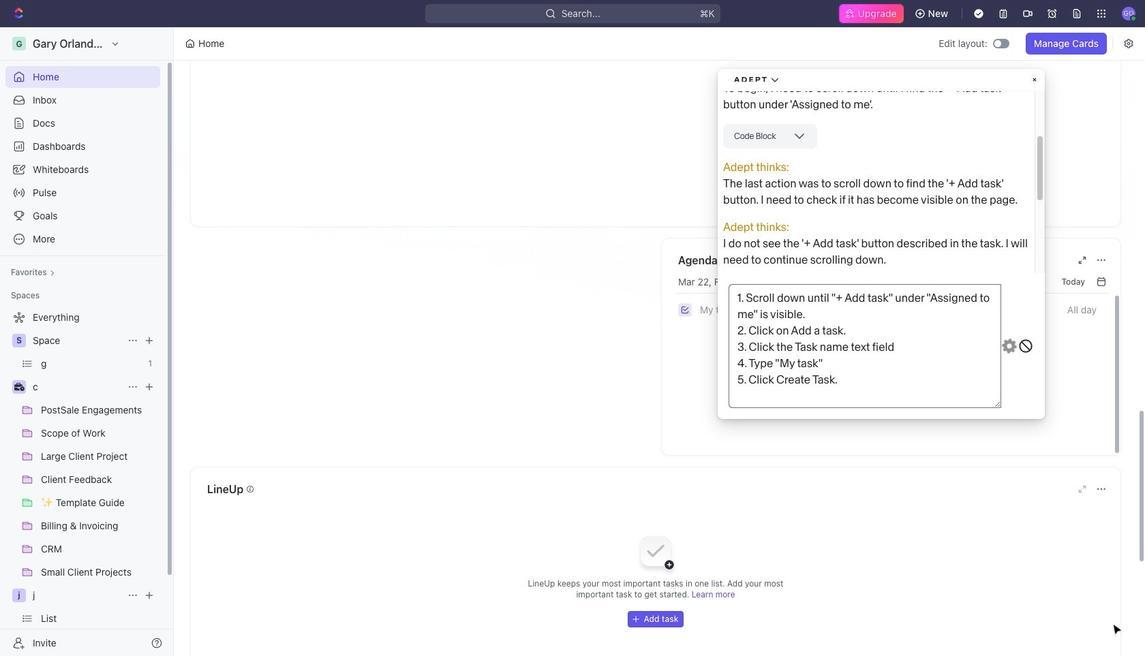 Task type: vqa. For each thing, say whether or not it's contained in the screenshot.
Do
no



Task type: describe. For each thing, give the bounding box(es) containing it.
tree inside sidebar navigation
[[5, 307, 160, 657]]



Task type: locate. For each thing, give the bounding box(es) containing it.
tab panel
[[191, 0, 1121, 226]]

business time image
[[14, 383, 24, 391]]

j, , element
[[12, 589, 26, 603]]

gary orlando's workspace, , element
[[12, 37, 26, 50]]

tree
[[5, 307, 160, 657]]

space, , element
[[12, 334, 26, 348]]

sidebar navigation
[[0, 27, 177, 657]]



